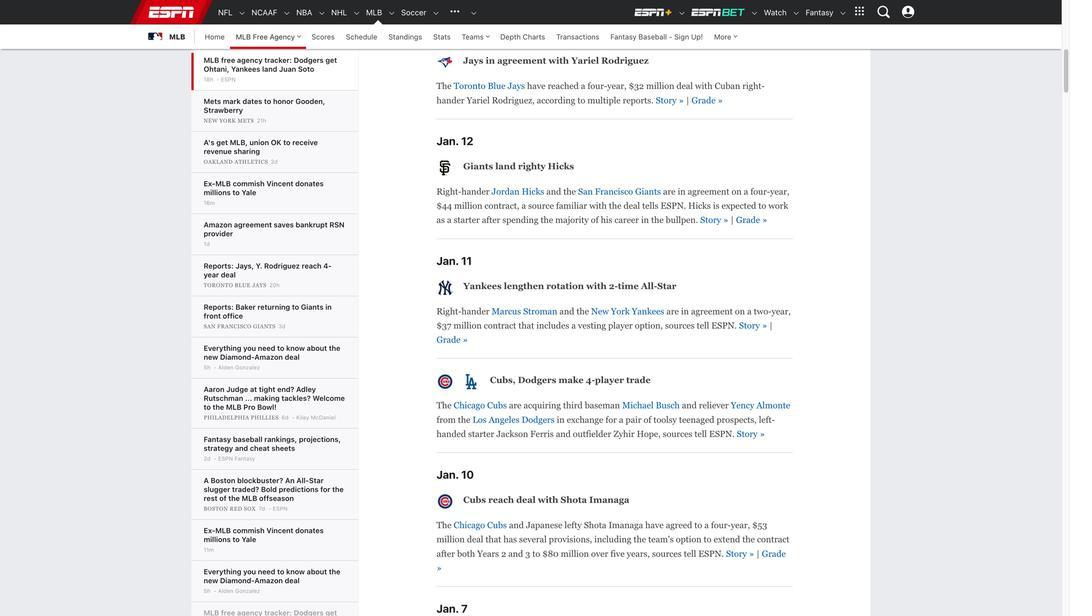 Task type: vqa. For each thing, say whether or not it's contained in the screenshot.
Donates
yes



Task type: locate. For each thing, give the bounding box(es) containing it.
1 vertical spatial everything
[[204, 568, 241, 576]]

agreement inside are in agreement on a two-year, $37 million contract that includes a vesting player option, sources tell espn.
[[691, 307, 733, 317]]

jan. 11
[[437, 254, 472, 267]]

reports.
[[623, 95, 654, 105]]

0 vertical spatial tell
[[697, 321, 709, 331]]

3 the from the top
[[437, 521, 452, 531]]

2 donates from the top
[[295, 527, 324, 535]]

story down is
[[700, 215, 721, 225]]

ex-mlb commish vincent donates millions to yale link
[[204, 179, 324, 197], [204, 527, 324, 544]]

are in agreement on a two-year, $37 million contract that includes a vesting player option, sources tell espn.
[[437, 307, 791, 331]]

ex- for ex-mlb commish vincent donates millions to yale 11m
[[204, 527, 215, 535]]

giants right "returning"
[[301, 303, 324, 311]]

gonzalez
[[235, 365, 260, 371], [235, 588, 260, 595]]

story » | grade » for four-
[[700, 215, 768, 225]]

jan. 7
[[437, 602, 468, 616]]

handed
[[437, 429, 466, 439]]

mlb up philadelphia
[[226, 403, 242, 412]]

1 vertical spatial tell
[[695, 429, 707, 439]]

deal inside and japanese lefty shota imanaga have agreed to a four-year, $53 million deal that has several provisions, including the team's option to extend the contract after both years 2 and 3 to $80 million over five years, sources tell espn.
[[467, 535, 483, 545]]

commish inside ex-mlb commish vincent donates millions to yale 16m
[[233, 179, 265, 188]]

on inside are in agreement on a four-year, $44 million contract, a source familiar with the deal tells espn. hicks is expected to work as a starter after spending the majority of his career in the bullpen.
[[732, 187, 742, 197]]

1 vertical spatial after
[[437, 549, 455, 559]]

a right as
[[447, 215, 452, 225]]

1 horizontal spatial san francisco giants link
[[578, 187, 661, 197]]

21h
[[257, 117, 266, 124]]

grade down $37
[[437, 335, 461, 345]]

bold
[[261, 486, 277, 494]]

notable mlb offseason transactions
[[437, 3, 626, 16]]

fantasy baseball rankings, projections, strategy and cheat sheets
[[204, 436, 341, 453]]

tell inside and japanese lefty shota imanaga have agreed to a four-year, $53 million deal that has several provisions, including the team's option to extend the contract after both years 2 and 3 to $80 million over five years, sources tell espn.
[[684, 549, 696, 559]]

million right $37
[[454, 321, 482, 331]]

sources right option, at right
[[665, 321, 695, 331]]

giants land righty hicks
[[463, 161, 574, 171]]

blue up rodriguez,
[[488, 81, 506, 91]]

1 need from the top
[[258, 344, 275, 353]]

7
[[461, 602, 468, 616]]

2 vertical spatial yankees
[[632, 307, 664, 317]]

1 horizontal spatial san
[[578, 187, 593, 197]]

donates for ex-mlb commish vincent donates millions to yale 16m
[[295, 179, 324, 188]]

0 horizontal spatial land
[[262, 65, 277, 73]]

grade inside grade »
[[762, 549, 786, 559]]

2d down strategy
[[204, 456, 211, 462]]

1 horizontal spatial land
[[495, 161, 516, 171]]

that inside are in agreement on a two-year, $37 million contract that includes a vesting player option, sources tell espn.
[[519, 321, 534, 331]]

and inside the "the chicago cubs are acquiring third baseman michael busch and reliever yency almonte from the los angeles dodgers"
[[682, 401, 697, 411]]

0 vertical spatial get
[[326, 56, 337, 64]]

contract down marcus
[[484, 321, 516, 331]]

boston
[[211, 477, 235, 485], [204, 506, 228, 512]]

mlb
[[480, 3, 504, 16], [366, 8, 382, 17], [169, 33, 185, 41], [236, 33, 251, 41], [204, 56, 219, 64], [215, 179, 231, 188], [226, 403, 242, 412], [242, 495, 257, 503], [215, 527, 231, 535]]

ex-mlb commish vincent donates millions to yale link for ex-mlb commish vincent donates millions to yale 11m
[[204, 527, 324, 544]]

reports: up the year
[[204, 262, 234, 270]]

1 vertical spatial that
[[486, 535, 501, 545]]

ex-mlb commish vincent donates millions to yale link for ex-mlb commish vincent donates millions to yale 16m
[[204, 179, 324, 197]]

million right '$32'
[[646, 81, 675, 91]]

toronto blue jays link
[[454, 81, 525, 91], [204, 282, 268, 289]]

fantasy inside fantasy link
[[806, 8, 834, 17]]

to left multiple at the top
[[578, 95, 585, 105]]

yency
[[731, 401, 754, 411]]

star up predictions
[[309, 477, 324, 485]]

0 vertical spatial the
[[437, 81, 452, 91]]

reach up 'the chicago cubs'
[[488, 495, 514, 505]]

jays up rodriguez,
[[508, 81, 525, 91]]

are in agreement on a four-year, $44 million contract, a source familiar with the deal tells espn. hicks is expected to work as a starter after spending the majority of his career in the bullpen.
[[437, 187, 790, 225]]

jays
[[463, 56, 484, 66], [508, 81, 525, 91], [252, 282, 267, 289]]

shota up lefty
[[561, 495, 587, 505]]

1 vertical spatial on
[[735, 307, 745, 317]]

commish inside "ex-mlb commish vincent donates millions to yale 11m"
[[233, 527, 265, 535]]

1 ex- from the top
[[204, 179, 215, 188]]

0 vertical spatial of
[[591, 215, 599, 225]]

story » link down is
[[700, 215, 729, 225]]

1 horizontal spatial after
[[482, 215, 500, 225]]

free
[[253, 33, 268, 41]]

reach inside reports: jays, y. rodriguez reach 4- year deal toronto blue jays 20h
[[302, 262, 322, 270]]

2 new from the top
[[204, 577, 218, 585]]

1 vertical spatial donates
[[295, 527, 324, 535]]

0 vertical spatial yankees
[[231, 65, 260, 73]]

1 5h from the top
[[204, 365, 211, 371]]

oakland
[[204, 159, 233, 165]]

mets left 21h
[[238, 118, 254, 124]]

0 vertical spatial shota
[[561, 495, 587, 505]]

ex-mlb commish vincent donates millions to yale link down the athletics on the top left of the page
[[204, 179, 324, 197]]

1 vertical spatial all-
[[297, 477, 309, 485]]

1 right- from the top
[[437, 187, 462, 197]]

espn. inside in exchange for a pair of toolsy teenaged prospects, left- handed starter jackson ferris and outfielder zyhir hope, sources tell espn.
[[709, 429, 735, 439]]

hander
[[437, 95, 465, 105], [462, 187, 490, 197], [462, 307, 490, 317]]

reports: baker returning to giants in front office san francisco giants 3d
[[204, 303, 332, 330]]

1 vertical spatial yariel
[[467, 95, 490, 105]]

story down two-
[[739, 321, 760, 331]]

stroman
[[523, 307, 557, 317]]

0 horizontal spatial san francisco giants link
[[204, 323, 277, 330]]

are inside are in agreement on a four-year, $44 million contract, a source familiar with the deal tells espn. hicks is expected to work as a starter after spending the majority of his career in the bullpen.
[[663, 187, 676, 197]]

2 5h from the top
[[204, 588, 211, 595]]

marcus stroman link
[[492, 307, 557, 317]]

saves
[[274, 221, 294, 229]]

2 alden from the top
[[218, 588, 234, 595]]

1 vertical spatial rodriguez
[[264, 262, 300, 270]]

2 diamond- from the top
[[220, 577, 255, 585]]

with left cuban
[[695, 81, 713, 91]]

2 gonzalez from the top
[[235, 588, 260, 595]]

0 horizontal spatial san
[[204, 324, 216, 330]]

1 vertical spatial commish
[[233, 527, 265, 535]]

starter right as
[[454, 215, 480, 225]]

0 horizontal spatial contract
[[484, 321, 516, 331]]

1 vertical spatial toronto
[[204, 282, 233, 289]]

commish for ex-mlb commish vincent donates millions to yale 16m
[[233, 179, 265, 188]]

union
[[250, 138, 269, 147]]

2 commish from the top
[[233, 527, 265, 535]]

0 vertical spatial yariel
[[571, 56, 599, 66]]

1 vertical spatial imanaga
[[609, 521, 643, 531]]

0 horizontal spatial hicks
[[522, 187, 544, 197]]

with for time
[[586, 281, 607, 291]]

| down two-
[[770, 321, 773, 331]]

0 vertical spatial toronto blue jays link
[[454, 81, 525, 91]]

for right predictions
[[320, 486, 330, 494]]

reach down bankrupt
[[302, 262, 322, 270]]

vincent inside "ex-mlb commish vincent donates millions to yale 11m"
[[267, 527, 293, 535]]

1 vertical spatial san
[[204, 324, 216, 330]]

york inside mets mark dates to honor gooden, strawberry new york mets 21h
[[219, 118, 236, 124]]

yale for ex-mlb commish vincent donates millions to yale 16m
[[242, 188, 256, 197]]

on for two-
[[735, 307, 745, 317]]

2 ex-mlb commish vincent donates millions to yale link from the top
[[204, 527, 324, 544]]

1 vertical spatial espn
[[218, 456, 233, 462]]

about for 1st the everything you need to know about the new diamond-amazon deal link from the bottom
[[307, 568, 327, 576]]

aaron judge at tight end? adley rutschman ... making tackles? welcome to the mlb pro bowl! link
[[204, 385, 345, 412]]

2 about from the top
[[307, 568, 327, 576]]

with for imanaga
[[538, 495, 558, 505]]

four- up the work
[[751, 187, 770, 197]]

everything you need to know about the new diamond-amazon deal link down "ex-mlb commish vincent donates millions to yale 11m"
[[204, 568, 340, 585]]

1 vertical spatial gonzalez
[[235, 588, 260, 595]]

millions for ex-mlb commish vincent donates millions to yale 11m
[[204, 536, 231, 544]]

story » link down two-
[[739, 321, 767, 331]]

1 vertical spatial francisco
[[217, 324, 252, 330]]

michael
[[622, 401, 654, 411]]

1 horizontal spatial that
[[519, 321, 534, 331]]

0 vertical spatial everything you need to know about the new diamond-amazon deal link
[[204, 344, 340, 361]]

1 horizontal spatial have
[[645, 521, 664, 531]]

in inside are in agreement on a two-year, $37 million contract that includes a vesting player option, sources tell espn.
[[681, 307, 689, 317]]

grade » link down $37
[[437, 335, 468, 345]]

1 new from the top
[[204, 353, 218, 361]]

option
[[676, 535, 702, 545]]

0 vertical spatial san francisco giants link
[[578, 187, 661, 197]]

new
[[204, 353, 218, 361], [204, 577, 218, 585]]

rotation
[[546, 281, 584, 291]]

1 everything you need to know about the new diamond-amazon deal from the top
[[204, 344, 340, 361]]

cubs for the chicago cubs are acquiring third baseman michael busch and reliever yency almonte from the los angeles dodgers
[[487, 401, 507, 411]]

0 vertical spatial all-
[[641, 281, 657, 291]]

four- inside are in agreement on a four-year, $44 million contract, a source familiar with the deal tells espn. hicks is expected to work as a starter after spending the majority of his career in the bullpen.
[[751, 187, 770, 197]]

for
[[606, 415, 617, 425], [320, 486, 330, 494]]

2 jan. from the top
[[437, 134, 459, 147]]

0 vertical spatial need
[[258, 344, 275, 353]]

up!
[[691, 33, 703, 41]]

have up team's
[[645, 521, 664, 531]]

0 vertical spatial contract
[[484, 321, 516, 331]]

millions inside ex-mlb commish vincent donates millions to yale 16m
[[204, 188, 231, 197]]

with up his
[[589, 201, 607, 211]]

20h
[[269, 282, 280, 289]]

jan. left the 10 at bottom
[[437, 468, 459, 481]]

grade down $53
[[762, 549, 786, 559]]

fantasy down the cheat
[[235, 456, 255, 462]]

espn. inside are in agreement on a four-year, $44 million contract, a source familiar with the deal tells espn. hicks is expected to work as a starter after spending the majority of his career in the bullpen.
[[661, 201, 686, 211]]

all- up predictions
[[297, 477, 309, 485]]

about for 2nd the everything you need to know about the new diamond-amazon deal link from the bottom
[[307, 344, 327, 353]]

outfielder
[[573, 429, 611, 439]]

1 vertical spatial need
[[258, 568, 275, 576]]

2 vertical spatial jays
[[252, 282, 267, 289]]

offseason up charts
[[506, 3, 558, 16]]

sources down team's
[[652, 549, 682, 559]]

1 vertical spatial have
[[645, 521, 664, 531]]

on left two-
[[735, 307, 745, 317]]

2d
[[271, 159, 278, 165], [204, 456, 211, 462]]

story » | grade » down new york yankees link
[[437, 321, 773, 345]]

1 vertical spatial chicago cubs link
[[454, 521, 507, 531]]

amazon up 'provider'
[[204, 221, 232, 229]]

sources inside and japanese lefty shota imanaga have agreed to a four-year, $53 million deal that has several provisions, including the team's option to extend the contract after both years 2 and 3 to $80 million over five years, sources tell espn.
[[652, 549, 682, 559]]

jordan hicks link
[[492, 187, 544, 197]]

1 horizontal spatial francisco
[[595, 187, 633, 197]]

1 vertical spatial get
[[216, 138, 228, 147]]

jays inside reports: jays, y. rodriguez reach 4- year deal toronto blue jays 20h
[[252, 282, 267, 289]]

yariel down transactions
[[571, 56, 599, 66]]

everything down 11m
[[204, 568, 241, 576]]

1 horizontal spatial contract
[[757, 535, 790, 545]]

0 vertical spatial alden gonzalez
[[218, 365, 260, 371]]

1 horizontal spatial york
[[611, 307, 630, 317]]

majority
[[555, 215, 589, 225]]

a inside in exchange for a pair of toolsy teenaged prospects, left- handed starter jackson ferris and outfielder zyhir hope, sources tell espn.
[[619, 415, 624, 425]]

1 horizontal spatial 2d
[[271, 159, 278, 165]]

hander down the toronto blue jays
[[437, 95, 465, 105]]

yankees up option, at right
[[632, 307, 664, 317]]

chicago for the chicago cubs are acquiring third baseman michael busch and reliever yency almonte from the los angeles dodgers
[[454, 401, 485, 411]]

the inside the "the chicago cubs are acquiring third baseman michael busch and reliever yency almonte from the los angeles dodgers"
[[458, 415, 471, 425]]

gonzalez up 'at'
[[235, 365, 260, 371]]

1 vertical spatial you
[[243, 568, 256, 576]]

starter inside in exchange for a pair of toolsy teenaged prospects, left- handed starter jackson ferris and outfielder zyhir hope, sources tell espn.
[[468, 429, 494, 439]]

0 vertical spatial imanaga
[[589, 495, 630, 505]]

mlb up the ohtani,
[[204, 56, 219, 64]]

jackson
[[496, 429, 528, 439]]

sharing
[[234, 147, 260, 156]]

the down 'jan. 10'
[[437, 521, 452, 531]]

stats link
[[428, 24, 456, 49]]

agreement left two-
[[691, 307, 733, 317]]

home link
[[199, 24, 230, 49]]

chicago cubs link up los
[[454, 401, 507, 411]]

agreement for are in agreement on a four-year, $44 million contract, a source familiar with the deal tells espn. hicks is expected to work as a starter after spending the majority of his career in the bullpen.
[[688, 187, 730, 197]]

new down strawberry
[[204, 118, 218, 124]]

story down 'extend'
[[726, 549, 747, 559]]

a's
[[204, 138, 215, 147]]

home
[[205, 33, 225, 41]]

1 everything from the top
[[204, 344, 241, 353]]

1 chicago from the top
[[454, 401, 485, 411]]

1 the from the top
[[437, 81, 452, 91]]

1 chicago cubs link from the top
[[454, 401, 507, 411]]

team's
[[648, 535, 674, 545]]

0 vertical spatial everything
[[204, 344, 241, 353]]

4- right 'make'
[[586, 375, 595, 385]]

fantasy inside fantasy baseball rankings, projections, strategy and cheat sheets
[[204, 436, 231, 444]]

san francisco giants link
[[578, 187, 661, 197], [204, 323, 277, 330]]

everything you need to know about the new diamond-amazon deal down 3d at the left bottom of the page
[[204, 344, 340, 361]]

0 horizontal spatial offseason
[[259, 495, 294, 503]]

toronto blue jays link down jays,
[[204, 282, 268, 289]]

donates up bankrupt
[[295, 179, 324, 188]]

0 horizontal spatial jays
[[252, 282, 267, 289]]

dodgers up soto
[[294, 56, 324, 64]]

judge
[[226, 385, 248, 394]]

2 everything from the top
[[204, 568, 241, 576]]

1 diamond- from the top
[[220, 353, 255, 361]]

tell down teenaged
[[695, 429, 707, 439]]

0 vertical spatial four-
[[588, 81, 607, 91]]

0 vertical spatial toronto
[[454, 81, 486, 91]]

fantasy
[[806, 8, 834, 17], [611, 33, 637, 41], [204, 436, 231, 444], [235, 456, 255, 462]]

cubs
[[487, 401, 507, 411], [463, 495, 486, 505], [487, 521, 507, 531]]

traded?
[[232, 486, 259, 494]]

1 ex-mlb commish vincent donates millions to yale link from the top
[[204, 179, 324, 197]]

2 the from the top
[[437, 401, 452, 411]]

after for spending
[[482, 215, 500, 225]]

mlb image
[[147, 28, 164, 45]]

boston red sox link
[[204, 506, 258, 513]]

year,
[[607, 81, 627, 91], [770, 187, 790, 197], [772, 307, 791, 317], [731, 521, 750, 531]]

office
[[223, 312, 243, 320]]

0 vertical spatial millions
[[204, 188, 231, 197]]

1 horizontal spatial of
[[591, 215, 599, 225]]

san inside reports: baker returning to giants in front office san francisco giants 3d
[[204, 324, 216, 330]]

yale inside ex-mlb commish vincent donates millions to yale 16m
[[242, 188, 256, 197]]

1 vertical spatial for
[[320, 486, 330, 494]]

mlb inside "ex-mlb commish vincent donates millions to yale 11m"
[[215, 527, 231, 535]]

1 horizontal spatial all-
[[641, 281, 657, 291]]

a's get mlb, union ok to receive revenue sharing link
[[204, 138, 318, 156]]

0 horizontal spatial yariel
[[467, 95, 490, 105]]

that up years at the left
[[486, 535, 501, 545]]

4- inside reports: jays, y. rodriguez reach 4- year deal toronto blue jays 20h
[[323, 262, 332, 270]]

2 millions from the top
[[204, 536, 231, 544]]

1 donates from the top
[[295, 179, 324, 188]]

1 jan. from the top
[[437, 29, 459, 42]]

grade down cuban
[[692, 95, 716, 105]]

story » | grade » down cuban
[[656, 95, 723, 105]]

the for the chicago cubs are acquiring third baseman michael busch and reliever yency almonte from the los angeles dodgers
[[437, 401, 452, 411]]

2 need from the top
[[258, 568, 275, 576]]

grade » link
[[692, 95, 723, 105], [736, 215, 768, 225], [437, 335, 468, 345], [437, 549, 786, 573]]

fantasy for fantasy baseball - sign up!
[[611, 33, 637, 41]]

with for rodriguez
[[549, 56, 569, 66]]

1 vertical spatial starter
[[468, 429, 494, 439]]

1 vincent from the top
[[267, 179, 293, 188]]

2 chicago cubs link from the top
[[454, 521, 507, 531]]

hicks
[[548, 161, 574, 171], [522, 187, 544, 197], [688, 201, 711, 211]]

fantasy inside fantasy baseball - sign up! link
[[611, 33, 637, 41]]

4- down the rsn
[[323, 262, 332, 270]]

need
[[258, 344, 275, 353], [258, 568, 275, 576]]

2 chicago from the top
[[454, 521, 485, 531]]

0 horizontal spatial mets
[[204, 97, 221, 105]]

mets
[[204, 97, 221, 105], [238, 118, 254, 124]]

0 vertical spatial ex-mlb commish vincent donates millions to yale link
[[204, 179, 324, 197]]

need down "ex-mlb commish vincent donates millions to yale 11m"
[[258, 568, 275, 576]]

ex-mlb commish vincent donates millions to yale 16m
[[204, 179, 324, 206]]

ex- up 16m
[[204, 179, 215, 188]]

1 horizontal spatial offseason
[[506, 3, 558, 16]]

rodriguez up 20h
[[264, 262, 300, 270]]

in inside reports: baker returning to giants in front office san francisco giants 3d
[[325, 303, 332, 311]]

1 vertical spatial reports:
[[204, 303, 234, 311]]

chicago up los
[[454, 401, 485, 411]]

1 know from the top
[[286, 344, 305, 353]]

2 yale from the top
[[242, 536, 256, 544]]

mlb down oakland
[[215, 179, 231, 188]]

exchange
[[567, 415, 603, 425]]

to down oakland athletics link
[[233, 188, 240, 197]]

0 vertical spatial gonzalez
[[235, 365, 260, 371]]

has
[[504, 535, 517, 545]]

and down baseball
[[235, 444, 248, 453]]

million inside are in agreement on a four-year, $44 million contract, a source familiar with the deal tells espn. hicks is expected to work as a starter after spending the majority of his career in the bullpen.
[[454, 201, 482, 211]]

for inside a boston blockbuster? an all-star slugger traded? bold predictions for the rest of the mlb offseason
[[320, 486, 330, 494]]

five
[[611, 549, 625, 559]]

chicago inside the "the chicago cubs are acquiring third baseman michael busch and reliever yency almonte from the los angeles dodgers"
[[454, 401, 485, 411]]

scores
[[312, 33, 335, 41]]

1 vertical spatial toronto blue jays link
[[204, 282, 268, 289]]

hicks up right-hander jordan hicks and the san francisco giants
[[548, 161, 574, 171]]

with up "reached"
[[549, 56, 569, 66]]

yale down the athletics on the top left of the page
[[242, 188, 256, 197]]

after
[[482, 215, 500, 225], [437, 549, 455, 559]]

espn.
[[661, 201, 686, 211], [712, 321, 737, 331], [709, 429, 735, 439], [699, 549, 724, 559]]

2 everything you need to know about the new diamond-amazon deal from the top
[[204, 568, 340, 585]]

0 vertical spatial sources
[[665, 321, 695, 331]]

reports:
[[204, 262, 234, 270], [204, 303, 234, 311]]

reports: jays, y. rodriguez reach 4- year deal link
[[204, 262, 332, 279]]

ex- up 11m
[[204, 527, 215, 535]]

1 vertical spatial ex-mlb commish vincent donates millions to yale link
[[204, 527, 324, 544]]

san francisco giants link down office at the bottom left
[[204, 323, 277, 330]]

boston up the slugger
[[211, 477, 235, 485]]

2 horizontal spatial of
[[644, 415, 651, 425]]

1 vertical spatial ex-
[[204, 527, 215, 535]]

2 everything you need to know about the new diamond-amazon deal link from the top
[[204, 568, 340, 585]]

bullpen.
[[666, 215, 698, 225]]

millions
[[204, 188, 231, 197], [204, 536, 231, 544]]

contract inside and japanese lefty shota imanaga have agreed to a four-year, $53 million deal that has several provisions, including the team's option to extend the contract after both years 2 and 3 to $80 million over five years, sources tell espn.
[[757, 535, 790, 545]]

1 vertical spatial boston
[[204, 506, 228, 512]]

millions inside "ex-mlb commish vincent donates millions to yale 11m"
[[204, 536, 231, 544]]

need down reports: baker returning to giants in front office san francisco giants 3d
[[258, 344, 275, 353]]

5 jan. from the top
[[437, 602, 459, 616]]

donates for ex-mlb commish vincent donates millions to yale 11m
[[295, 527, 324, 535]]

the down stats link
[[437, 81, 452, 91]]

of inside are in agreement on a four-year, $44 million contract, a source familiar with the deal tells espn. hicks is expected to work as a starter after spending the majority of his career in the bullpen.
[[591, 215, 599, 225]]

0 vertical spatial francisco
[[595, 187, 633, 197]]

blockbuster?
[[237, 477, 283, 485]]

ex- inside ex-mlb commish vincent donates millions to yale 16m
[[204, 179, 215, 188]]

reports: inside reports: baker returning to giants in front office san francisco giants 3d
[[204, 303, 234, 311]]

| right reports.
[[686, 95, 690, 105]]

angeles
[[489, 415, 520, 425]]

2 vertical spatial are
[[509, 401, 522, 411]]

vincent down the athletics on the top left of the page
[[267, 179, 293, 188]]

donates inside ex-mlb commish vincent donates millions to yale 16m
[[295, 179, 324, 188]]

fantasy link
[[800, 1, 834, 24]]

0 vertical spatial reports:
[[204, 262, 234, 270]]

to inside a's get mlb, union ok to receive revenue sharing oakland athletics 2d
[[283, 138, 291, 147]]

1 vertical spatial hander
[[462, 187, 490, 197]]

after left both
[[437, 549, 455, 559]]

jan. for jan. 17
[[437, 29, 459, 42]]

jan. 10
[[437, 468, 474, 481]]

tell inside in exchange for a pair of toolsy teenaged prospects, left- handed starter jackson ferris and outfielder zyhir hope, sources tell espn.
[[695, 429, 707, 439]]

ohtani,
[[204, 65, 229, 73]]

fantasy baseball - sign up! link
[[605, 24, 709, 49]]

0 vertical spatial everything you need to know about the new diamond-amazon deal
[[204, 344, 340, 361]]

all-
[[641, 281, 657, 291], [297, 477, 309, 485]]

0 horizontal spatial star
[[309, 477, 324, 485]]

get inside the mlb free agency tracker: dodgers get ohtani, yankees land juan soto
[[326, 56, 337, 64]]

0 vertical spatial know
[[286, 344, 305, 353]]

0 vertical spatial after
[[482, 215, 500, 225]]

1 vertical spatial new
[[591, 307, 609, 317]]

need for 2nd the everything you need to know about the new diamond-amazon deal link from the bottom
[[258, 344, 275, 353]]

mlb inside a boston blockbuster? an all-star slugger traded? bold predictions for the rest of the mlb offseason
[[242, 495, 257, 503]]

1 yale from the top
[[242, 188, 256, 197]]

2 right- from the top
[[437, 307, 462, 317]]

that inside and japanese lefty shota imanaga have agreed to a four-year, $53 million deal that has several provisions, including the team's option to extend the contract after both years 2 and 3 to $80 million over five years, sources tell espn.
[[486, 535, 501, 545]]

2 know from the top
[[286, 568, 305, 576]]

2 reports: from the top
[[204, 303, 234, 311]]

extend
[[714, 535, 740, 545]]

you down "ex-mlb commish vincent donates millions to yale 11m"
[[243, 568, 256, 576]]

3 jan. from the top
[[437, 254, 459, 267]]

new up aaron
[[204, 353, 218, 361]]

to down rutschman
[[204, 403, 211, 412]]

fantasy right watch
[[806, 8, 834, 17]]

2 vincent from the top
[[267, 527, 293, 535]]

chicago for the chicago cubs
[[454, 521, 485, 531]]

to inside reports: baker returning to giants in front office san francisco giants 3d
[[292, 303, 299, 311]]

right- up $44
[[437, 187, 462, 197]]

1 horizontal spatial rodriguez
[[601, 56, 649, 66]]

0 vertical spatial for
[[606, 415, 617, 425]]

to right ok
[[283, 138, 291, 147]]

1 millions from the top
[[204, 188, 231, 197]]

agreement inside are in agreement on a four-year, $44 million contract, a source familiar with the deal tells espn. hicks is expected to work as a starter after spending the majority of his career in the bullpen.
[[688, 187, 730, 197]]

1 vertical spatial star
[[309, 477, 324, 485]]

of down the slugger
[[219, 495, 227, 503]]

vincent for ex-mlb commish vincent donates millions to yale 11m
[[267, 527, 293, 535]]

story » | grade » for two-
[[437, 321, 773, 345]]

more
[[714, 33, 731, 41]]

1 about from the top
[[307, 344, 327, 353]]

gonzalez down "ex-mlb commish vincent donates millions to yale 11m"
[[235, 588, 260, 595]]

deal
[[677, 81, 693, 91], [624, 201, 640, 211], [221, 271, 236, 279], [285, 353, 300, 361], [516, 495, 536, 505], [467, 535, 483, 545], [285, 577, 300, 585]]

chicago cubs link for the chicago cubs
[[454, 521, 507, 531]]

1 vertical spatial san francisco giants link
[[204, 323, 277, 330]]

2 ex- from the top
[[204, 527, 215, 535]]

are inside are in agreement on a two-year, $37 million contract that includes a vesting player option, sources tell espn.
[[667, 307, 679, 317]]

player up baseman
[[595, 375, 624, 385]]

1 commish from the top
[[233, 179, 265, 188]]

more link
[[709, 24, 743, 49]]

0 vertical spatial new
[[204, 118, 218, 124]]

vincent inside ex-mlb commish vincent donates millions to yale 16m
[[267, 179, 293, 188]]

sheets
[[272, 444, 295, 453]]

a left 'pair' at the right of the page
[[619, 415, 624, 425]]

mlb right mlb image
[[169, 33, 185, 41]]

jan. for jan. 12
[[437, 134, 459, 147]]

a boston blockbuster? an all-star slugger traded? bold predictions for the rest of the mlb offseason
[[204, 477, 344, 503]]

1 reports: from the top
[[204, 262, 234, 270]]

ok
[[271, 138, 281, 147]]

jan. for jan. 11
[[437, 254, 459, 267]]

deal inside reports: jays, y. rodriguez reach 4- year deal toronto blue jays 20h
[[221, 271, 236, 279]]

jan. left 17
[[437, 29, 459, 42]]

millions for ex-mlb commish vincent donates millions to yale 16m
[[204, 188, 231, 197]]

4 jan. from the top
[[437, 468, 459, 481]]

rankings,
[[264, 436, 297, 444]]



Task type: describe. For each thing, give the bounding box(es) containing it.
are inside the "the chicago cubs are acquiring third baseman michael busch and reliever yency almonte from the los angeles dodgers"
[[509, 401, 522, 411]]

including
[[594, 535, 632, 545]]

grade » link down including
[[437, 549, 786, 573]]

in inside in exchange for a pair of toolsy teenaged prospects, left- handed starter jackson ferris and outfielder zyhir hope, sources tell espn.
[[557, 415, 565, 425]]

chicago cubs link for from the
[[454, 401, 507, 411]]

0 vertical spatial offseason
[[506, 3, 558, 16]]

baseball
[[233, 436, 263, 444]]

deal inside have reached a four-year, $32 million deal with cuban right- hander yariel rodriguez, according to multiple reports.
[[677, 81, 693, 91]]

schedule link
[[340, 24, 383, 49]]

soccer
[[401, 8, 426, 17]]

cuban
[[715, 81, 740, 91]]

story » link down prospects, on the bottom of page
[[737, 429, 765, 439]]

ferris
[[530, 429, 554, 439]]

commish for ex-mlb commish vincent donates millions to yale 11m
[[233, 527, 265, 535]]

new for 1st the everything you need to know about the new diamond-amazon deal link from the bottom
[[204, 577, 218, 585]]

dodgers inside the "the chicago cubs are acquiring third baseman michael busch and reliever yency almonte from the los angeles dodgers"
[[522, 415, 555, 425]]

story » |
[[726, 549, 762, 559]]

almonte
[[757, 401, 790, 411]]

hander for right-hander jordan hicks and the san francisco giants
[[462, 187, 490, 197]]

jan. 12
[[437, 134, 473, 147]]

hander for right-hander marcus stroman and the new york yankees
[[462, 307, 490, 317]]

hicks inside are in agreement on a four-year, $44 million contract, a source familiar with the deal tells espn. hicks is expected to work as a starter after spending the majority of his career in the bullpen.
[[688, 201, 711, 211]]

yariel inside have reached a four-year, $32 million deal with cuban right- hander yariel rodriguez, according to multiple reports.
[[467, 95, 490, 105]]

pair
[[626, 415, 642, 425]]

the for the toronto blue jays
[[437, 81, 452, 91]]

a inside have reached a four-year, $32 million deal with cuban right- hander yariel rodriguez, according to multiple reports.
[[581, 81, 586, 91]]

mark
[[223, 97, 241, 105]]

watch link
[[758, 1, 787, 24]]

sources inside in exchange for a pair of toolsy teenaged prospects, left- handed starter jackson ferris and outfielder zyhir hope, sources tell espn.
[[663, 429, 693, 439]]

ex- for ex-mlb commish vincent donates millions to yale 16m
[[204, 179, 215, 188]]

0 vertical spatial san
[[578, 187, 593, 197]]

1 you from the top
[[243, 344, 256, 353]]

1 horizontal spatial reach
[[488, 495, 514, 505]]

aaron
[[204, 385, 224, 394]]

giants down reports: baker returning to giants in front office link
[[253, 324, 276, 330]]

shota inside and japanese lefty shota imanaga have agreed to a four-year, $53 million deal that has several provisions, including the team's option to extend the contract after both years 2 and 3 to $80 million over five years, sources tell espn.
[[584, 521, 607, 531]]

of inside a boston blockbuster? an all-star slugger traded? bold predictions for the rest of the mlb offseason
[[219, 495, 227, 503]]

0 horizontal spatial mlb link
[[147, 24, 185, 49]]

dodgers inside the mlb free agency tracker: dodgers get ohtani, yankees land juan soto
[[294, 56, 324, 64]]

toronto inside reports: jays, y. rodriguez reach 4- year deal toronto blue jays 20h
[[204, 282, 233, 289]]

teams link
[[456, 24, 495, 49]]

and inside fantasy baseball rankings, projections, strategy and cheat sheets
[[235, 444, 248, 453]]

everything you need to know about the new diamond-amazon deal for 2nd the everything you need to know about the new diamond-amazon deal link from the bottom
[[204, 344, 340, 361]]

deal inside are in agreement on a four-year, $44 million contract, a source familiar with the deal tells espn. hicks is expected to work as a starter after spending the majority of his career in the bullpen.
[[624, 201, 640, 211]]

have inside and japanese lefty shota imanaga have agreed to a four-year, $53 million deal that has several provisions, including the team's option to extend the contract after both years 2 and 3 to $80 million over five years, sources tell espn.
[[645, 521, 664, 531]]

hicks for righty
[[548, 161, 574, 171]]

jan. 17
[[437, 29, 473, 42]]

to right 3
[[532, 549, 540, 559]]

right-hander jordan hicks and the san francisco giants
[[437, 187, 661, 197]]

los angeles dodgers link
[[473, 415, 555, 425]]

giants down 12
[[463, 161, 493, 171]]

a left two-
[[747, 307, 752, 317]]

four- inside and japanese lefty shota imanaga have agreed to a four-year, $53 million deal that has several provisions, including the team's option to extend the contract after both years 2 and 3 to $80 million over five years, sources tell espn.
[[711, 521, 731, 531]]

revenue
[[204, 147, 232, 156]]

on for four-
[[732, 187, 742, 197]]

deal down "ex-mlb commish vincent donates millions to yale 11m"
[[285, 577, 300, 585]]

provisions,
[[549, 535, 592, 545]]

juan
[[279, 65, 296, 73]]

imanaga inside and japanese lefty shota imanaga have agreed to a four-year, $53 million deal that has several provisions, including the team's option to extend the contract after both years 2 and 3 to $80 million over five years, sources tell espn.
[[609, 521, 643, 531]]

cubs for the chicago cubs
[[487, 521, 507, 531]]

right- for $37
[[437, 307, 462, 317]]

a up the spending
[[522, 201, 526, 211]]

player inside are in agreement on a two-year, $37 million contract that includes a vesting player option, sources tell espn.
[[608, 321, 633, 331]]

michael busch link
[[622, 401, 680, 411]]

need for 1st the everything you need to know about the new diamond-amazon deal link from the bottom
[[258, 568, 275, 576]]

watch
[[764, 8, 787, 17]]

0 vertical spatial blue
[[488, 81, 506, 91]]

new for 2nd the everything you need to know about the new diamond-amazon deal link from the bottom
[[204, 353, 218, 361]]

teenaged
[[679, 415, 715, 425]]

grade » link down expected
[[736, 215, 768, 225]]

and up has on the left of the page
[[509, 521, 524, 531]]

to right option
[[704, 535, 712, 545]]

12
[[461, 134, 473, 147]]

jordan
[[492, 187, 520, 197]]

soccer link
[[396, 1, 426, 24]]

story right reports.
[[656, 95, 677, 105]]

mlb left free
[[236, 33, 251, 41]]

year, inside and japanese lefty shota imanaga have agreed to a four-year, $53 million deal that has several provisions, including the team's option to extend the contract after both years 2 and 3 to $80 million over five years, sources tell espn.
[[731, 521, 750, 531]]

kiley
[[296, 415, 309, 421]]

reports: for front
[[204, 303, 234, 311]]

» inside grade »
[[437, 563, 442, 573]]

to inside ex-mlb commish vincent donates millions to yale 16m
[[233, 188, 240, 197]]

2 horizontal spatial yankees
[[632, 307, 664, 317]]

million up both
[[437, 535, 465, 545]]

to down 3d at the left bottom of the page
[[277, 344, 284, 353]]

and inside in exchange for a pair of toolsy teenaged prospects, left- handed starter jackson ferris and outfielder zyhir hope, sources tell espn.
[[556, 429, 571, 439]]

agreement inside amazon agreement saves bankrupt rsn provider 1d
[[234, 221, 272, 229]]

cubs,
[[490, 375, 516, 385]]

grade »
[[437, 549, 786, 573]]

1 vertical spatial dodgers
[[518, 375, 556, 385]]

get inside a's get mlb, union ok to receive revenue sharing oakland athletics 2d
[[216, 138, 228, 147]]

to up option
[[695, 521, 702, 531]]

grade down expected
[[736, 215, 760, 225]]

mlb up teams 'link'
[[480, 3, 504, 16]]

athletics
[[235, 159, 268, 165]]

1 vertical spatial 2d
[[204, 456, 211, 462]]

star inside a boston blockbuster? an all-star slugger traded? bold predictions for the rest of the mlb offseason
[[309, 477, 324, 485]]

2 vertical spatial amazon
[[255, 577, 283, 585]]

jan. for jan. 7
[[437, 602, 459, 616]]

1 everything you need to know about the new diamond-amazon deal link from the top
[[204, 344, 340, 361]]

million down provisions,
[[561, 549, 589, 559]]

boston inside a boston blockbuster? an all-star slugger traded? bold predictions for the rest of the mlb offseason
[[211, 477, 235, 485]]

are for right-hander jordan hicks and the san francisco giants
[[663, 187, 676, 197]]

with inside are in agreement on a four-year, $44 million contract, a source familiar with the deal tells espn. hicks is expected to work as a starter after spending the majority of his career in the bullpen.
[[589, 201, 607, 211]]

teams
[[462, 33, 484, 41]]

have inside have reached a four-year, $32 million deal with cuban right- hander yariel rodriguez, according to multiple reports.
[[527, 81, 546, 91]]

1 gonzalez from the top
[[235, 365, 260, 371]]

2 alden gonzalez from the top
[[218, 588, 260, 595]]

nba link
[[291, 1, 312, 24]]

0 horizontal spatial toronto blue jays link
[[204, 282, 268, 289]]

story down prospects, on the bottom of page
[[737, 429, 758, 439]]

familiar
[[556, 201, 587, 211]]

1 vertical spatial land
[[495, 161, 516, 171]]

jan. for jan. 10
[[437, 468, 459, 481]]

to inside have reached a four-year, $32 million deal with cuban right- hander yariel rodriguez, according to multiple reports.
[[578, 95, 585, 105]]

yankees lengthen rotation with 2-time all-star
[[463, 281, 677, 291]]

1 horizontal spatial jays
[[463, 56, 484, 66]]

grade inside story » | grade »
[[437, 335, 461, 345]]

yale for ex-mlb commish vincent donates millions to yale 11m
[[242, 536, 256, 544]]

to inside "ex-mlb commish vincent donates millions to yale 11m"
[[233, 536, 240, 544]]

to inside aaron judge at tight end? adley rutschman ... making tackles? welcome to the mlb pro bowl!
[[204, 403, 211, 412]]

jays in agreement with yariel rodriguez
[[463, 56, 649, 66]]

starter inside are in agreement on a four-year, $44 million contract, a source familiar with the deal tells espn. hicks is expected to work as a starter after spending the majority of his career in the bullpen.
[[454, 215, 480, 225]]

| down $53
[[757, 549, 760, 559]]

espn. inside are in agreement on a two-year, $37 million contract that includes a vesting player option, sources tell espn.
[[712, 321, 737, 331]]

rodriguez inside reports: jays, y. rodriguez reach 4- year deal toronto blue jays 20h
[[264, 262, 300, 270]]

scores link
[[306, 24, 340, 49]]

fantasy for fantasy
[[806, 8, 834, 17]]

mlb up schedule
[[366, 8, 382, 17]]

1 vertical spatial cubs
[[463, 495, 486, 505]]

amazon agreement saves bankrupt rsn provider link
[[204, 221, 345, 238]]

to inside mets mark dates to honor gooden, strawberry new york mets 21h
[[264, 97, 271, 105]]

agreement for are in agreement on a two-year, $37 million contract that includes a vesting player option, sources tell espn.
[[691, 307, 733, 317]]

to inside are in agreement on a four-year, $44 million contract, a source familiar with the deal tells espn. hicks is expected to work as a starter after spending the majority of his career in the bullpen.
[[759, 201, 766, 211]]

and up includes
[[560, 307, 574, 317]]

$32
[[629, 81, 644, 91]]

baker
[[236, 303, 256, 311]]

1 horizontal spatial 4-
[[586, 375, 595, 385]]

0 vertical spatial star
[[657, 281, 677, 291]]

land inside the mlb free agency tracker: dodgers get ohtani, yankees land juan soto
[[262, 65, 277, 73]]

boston inside boston red sox 7d
[[204, 506, 228, 512]]

a inside and japanese lefty shota imanaga have agreed to a four-year, $53 million deal that has several provisions, including the team's option to extend the contract after both years 2 and 3 to $80 million over five years, sources tell espn.
[[705, 521, 709, 531]]

| inside story » | grade »
[[770, 321, 773, 331]]

offseason inside a boston blockbuster? an all-star slugger traded? bold predictions for the rest of the mlb offseason
[[259, 495, 294, 503]]

the inside aaron judge at tight end? adley rutschman ... making tackles? welcome to the mlb pro bowl!
[[213, 403, 224, 412]]

giants up tells
[[635, 187, 661, 197]]

everything for 2nd the everything you need to know about the new diamond-amazon deal link from the bottom
[[204, 344, 241, 353]]

the chicago cubs
[[437, 521, 507, 531]]

and left 3
[[508, 549, 523, 559]]

yankees inside the mlb free agency tracker: dodgers get ohtani, yankees land juan soto
[[231, 65, 260, 73]]

0 vertical spatial rodriguez
[[601, 56, 649, 66]]

a up expected
[[744, 187, 748, 197]]

reports: for year
[[204, 262, 234, 270]]

reliever
[[699, 401, 729, 411]]

million inside are in agreement on a two-year, $37 million contract that includes a vesting player option, sources tell espn.
[[454, 321, 482, 331]]

year, inside are in agreement on a four-year, $44 million contract, a source familiar with the deal tells espn. hicks is expected to work as a starter after spending the majority of his career in the bullpen.
[[770, 187, 790, 197]]

0 vertical spatial mets
[[204, 97, 221, 105]]

ex-mlb commish vincent donates millions to yale 11m
[[204, 527, 324, 554]]

toolsy
[[654, 415, 677, 425]]

tells
[[642, 201, 659, 211]]

1 vertical spatial jays
[[508, 81, 525, 91]]

right- for $44
[[437, 187, 462, 197]]

nba
[[296, 8, 312, 17]]

everything you need to know about the new diamond-amazon deal for 1st the everything you need to know about the new diamond-amazon deal link from the bottom
[[204, 568, 340, 585]]

year, inside are in agreement on a two-year, $37 million contract that includes a vesting player option, sources tell espn.
[[772, 307, 791, 317]]

story »
[[737, 429, 765, 439]]

making
[[254, 394, 280, 403]]

mlb free agency link
[[230, 24, 306, 49]]

1 vertical spatial player
[[595, 375, 624, 385]]

story » link right reports.
[[656, 95, 684, 105]]

hicks for jordan
[[522, 187, 544, 197]]

to down "ex-mlb commish vincent donates millions to yale 11m"
[[277, 568, 284, 576]]

at
[[250, 385, 257, 394]]

2 you from the top
[[243, 568, 256, 576]]

1 horizontal spatial mlb link
[[361, 1, 382, 24]]

2d inside a's get mlb, union ok to receive revenue sharing oakland athletics 2d
[[271, 159, 278, 165]]

year
[[204, 271, 219, 279]]

welcome
[[313, 394, 345, 403]]

mets mark dates to honor gooden, strawberry link
[[204, 97, 325, 114]]

deal up japanese
[[516, 495, 536, 505]]

and up source at the top
[[546, 187, 561, 197]]

tracker:
[[264, 56, 292, 64]]

diamond- for 1st the everything you need to know about the new diamond-amazon deal link from the bottom
[[220, 577, 255, 585]]

agreement for jays in agreement with yariel rodriguez
[[497, 56, 546, 66]]

deal down 3d at the left bottom of the page
[[285, 353, 300, 361]]

all- inside a boston blockbuster? an all-star slugger traded? bold predictions for the rest of the mlb offseason
[[297, 477, 309, 485]]

tell inside are in agreement on a two-year, $37 million contract that includes a vesting player option, sources tell espn.
[[697, 321, 709, 331]]

right-
[[743, 81, 765, 91]]

| down expected
[[731, 215, 734, 225]]

lefty
[[565, 521, 582, 531]]

sources inside are in agreement on a two-year, $37 million contract that includes a vesting player option, sources tell espn.
[[665, 321, 695, 331]]

fantasy baseball - sign up!
[[611, 33, 703, 41]]

1 alden from the top
[[218, 365, 234, 371]]

for inside in exchange for a pair of toolsy teenaged prospects, left- handed starter jackson ferris and outfielder zyhir hope, sources tell espn.
[[606, 415, 617, 425]]

oakland athletics link
[[204, 159, 270, 165]]

mlb inside the mlb free agency tracker: dodgers get ohtani, yankees land juan soto
[[204, 56, 219, 64]]

1 horizontal spatial mets
[[238, 118, 254, 124]]

after for both
[[437, 549, 455, 559]]

16m
[[204, 200, 215, 206]]

hander inside have reached a four-year, $32 million deal with cuban right- hander yariel rodriguez, according to multiple reports.
[[437, 95, 465, 105]]

0 vertical spatial story » | grade »
[[656, 95, 723, 105]]

11m
[[204, 547, 214, 554]]

notable
[[437, 3, 478, 16]]

everything for 1st the everything you need to know about the new diamond-amazon deal link from the bottom
[[204, 568, 241, 576]]

sign
[[674, 33, 689, 41]]

fantasy for fantasy baseball rankings, projections, strategy and cheat sheets
[[204, 436, 231, 444]]

mets mark dates to honor gooden, strawberry new york mets 21h
[[204, 97, 325, 124]]

philadelphia phillies 6d
[[204, 415, 289, 421]]

includes
[[537, 321, 569, 331]]

amazon inside amazon agreement saves bankrupt rsn provider 1d
[[204, 221, 232, 229]]

1 horizontal spatial yariel
[[571, 56, 599, 66]]

new inside mets mark dates to honor gooden, strawberry new york mets 21h
[[204, 118, 218, 124]]

with inside have reached a four-year, $32 million deal with cuban right- hander yariel rodriguez, according to multiple reports.
[[695, 81, 713, 91]]

are for right-hander marcus stroman and the new york yankees
[[667, 307, 679, 317]]

kiley mcdaniel
[[296, 415, 336, 421]]

new york mets link
[[204, 117, 256, 124]]

a left vesting in the bottom of the page
[[572, 321, 576, 331]]

acquiring
[[524, 401, 561, 411]]

francisco inside reports: baker returning to giants in front office san francisco giants 3d
[[217, 324, 252, 330]]

the for the chicago cubs
[[437, 521, 452, 531]]

nhl link
[[326, 1, 347, 24]]

pro
[[243, 403, 255, 412]]

grade » link down cuban
[[692, 95, 723, 105]]

both
[[457, 549, 475, 559]]

returning
[[258, 303, 290, 311]]

contract inside are in agreement on a two-year, $37 million contract that includes a vesting player option, sources tell espn.
[[484, 321, 516, 331]]

year, inside have reached a four-year, $32 million deal with cuban right- hander yariel rodriguez, according to multiple reports.
[[607, 81, 627, 91]]

nfl link
[[213, 1, 233, 24]]

have reached a four-year, $32 million deal with cuban right- hander yariel rodriguez, according to multiple reports.
[[437, 81, 765, 105]]

7d
[[259, 506, 265, 512]]

mlb inside aaron judge at tight end? adley rutschman ... making tackles? welcome to the mlb pro bowl!
[[226, 403, 242, 412]]

blue inside reports: jays, y. rodriguez reach 4- year deal toronto blue jays 20h
[[235, 282, 251, 289]]

of inside in exchange for a pair of toolsy teenaged prospects, left- handed starter jackson ferris and outfielder zyhir hope, sources tell espn.
[[644, 415, 651, 425]]

phillies
[[251, 415, 279, 421]]

a's get mlb, union ok to receive revenue sharing oakland athletics 2d
[[204, 138, 318, 165]]

1 vertical spatial amazon
[[255, 353, 283, 361]]

-
[[669, 33, 672, 41]]

schedule
[[346, 33, 377, 41]]

story » link down 'extend'
[[726, 549, 754, 559]]

provider
[[204, 230, 233, 238]]

1d
[[204, 241, 210, 247]]

0 vertical spatial espn
[[221, 76, 236, 83]]

espn. inside and japanese lefty shota imanaga have agreed to a four-year, $53 million deal that has several provisions, including the team's option to extend the contract after both years 2 and 3 to $80 million over five years, sources tell espn.
[[699, 549, 724, 559]]

2 vertical spatial espn
[[273, 506, 288, 512]]

1 alden gonzalez from the top
[[218, 365, 260, 371]]

mlb inside ex-mlb commish vincent donates millions to yale 16m
[[215, 179, 231, 188]]

$53
[[752, 521, 767, 531]]

time
[[618, 281, 639, 291]]

end?
[[277, 385, 294, 394]]

four- inside have reached a four-year, $32 million deal with cuban right- hander yariel rodriguez, according to multiple reports.
[[588, 81, 607, 91]]

1 vertical spatial yankees
[[463, 281, 502, 291]]

vincent for ex-mlb commish vincent donates millions to yale 16m
[[267, 179, 293, 188]]

baseball
[[639, 33, 667, 41]]

nhl
[[331, 8, 347, 17]]

million inside have reached a four-year, $32 million deal with cuban right- hander yariel rodriguez, according to multiple reports.
[[646, 81, 675, 91]]

$37
[[437, 321, 451, 331]]

diamond- for 2nd the everything you need to know about the new diamond-amazon deal link from the bottom
[[220, 353, 255, 361]]



